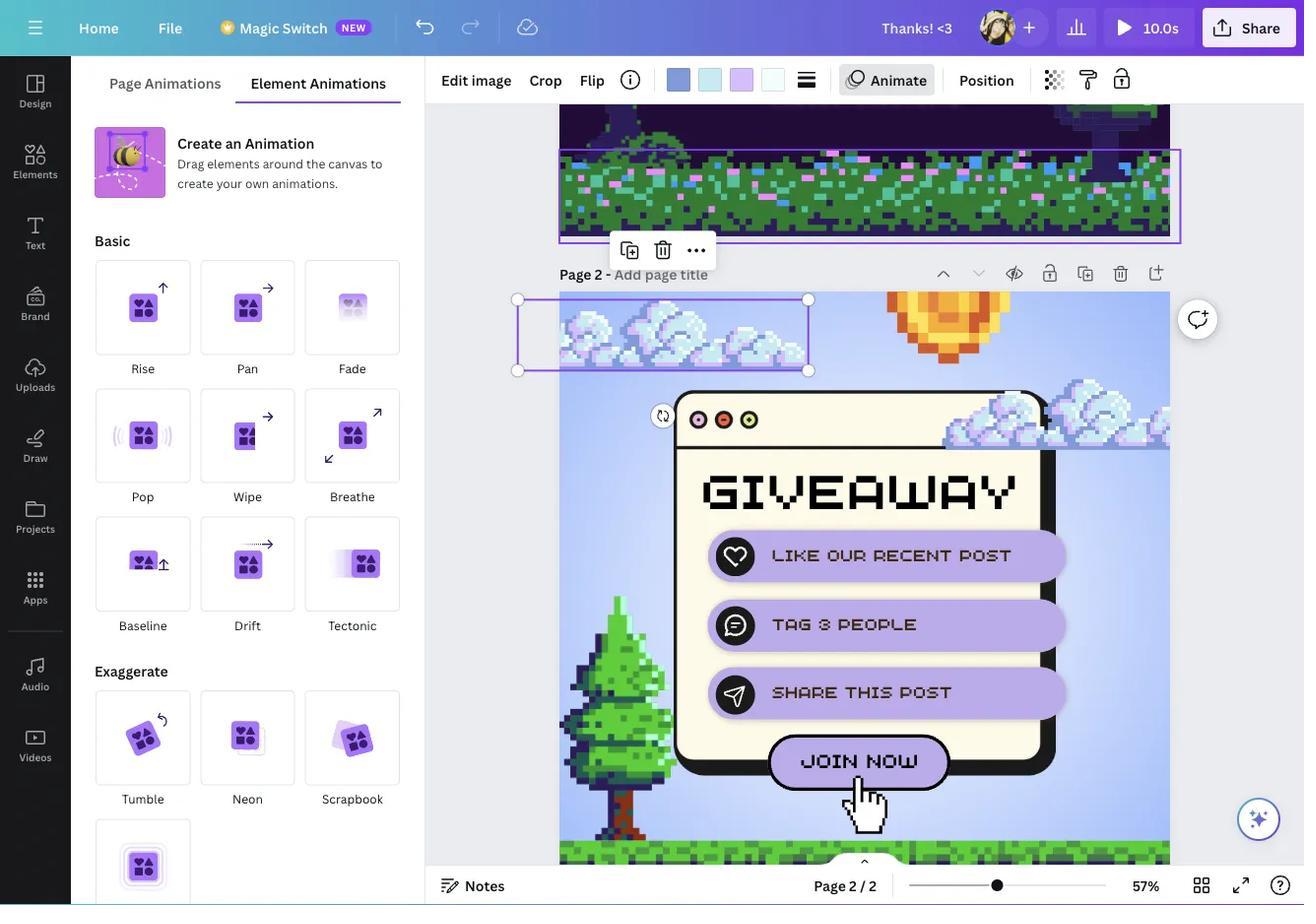 Task type: describe. For each thing, give the bounding box(es) containing it.
brand button
[[0, 269, 71, 340]]

text
[[26, 239, 45, 252]]

neon
[[233, 791, 263, 807]]

tag 3 people
[[772, 611, 918, 635]]

element animations button
[[236, 64, 401, 102]]

design
[[19, 97, 52, 110]]

audio
[[21, 680, 50, 693]]

baseline button
[[95, 516, 192, 637]]

wipe image
[[200, 389, 295, 484]]

canvas
[[328, 155, 368, 171]]

10.0s
[[1144, 18, 1180, 37]]

tectonic image
[[305, 517, 400, 612]]

new
[[342, 21, 366, 34]]

tectonic
[[328, 617, 377, 634]]

create
[[177, 134, 222, 152]]

to
[[371, 155, 383, 171]]

share button
[[1203, 8, 1297, 47]]

wipe
[[234, 489, 262, 505]]

tag
[[772, 611, 812, 635]]

crop
[[530, 70, 562, 89]]

wipe button
[[199, 388, 296, 508]]

neon image
[[200, 691, 295, 786]]

animations for element animations
[[310, 73, 386, 92]]

tumble image
[[96, 691, 191, 786]]

join
[[800, 746, 859, 775]]

2 horizontal spatial 2
[[870, 877, 877, 895]]

magic switch
[[240, 18, 328, 37]]

rise image
[[96, 260, 191, 355]]

scrapbook button
[[304, 690, 401, 810]]

videos button
[[0, 711, 71, 782]]

our
[[827, 543, 867, 567]]

design button
[[0, 56, 71, 127]]

elements button
[[0, 127, 71, 198]]

drag
[[177, 155, 204, 171]]

3
[[818, 611, 832, 635]]

people
[[838, 611, 918, 635]]

text button
[[0, 198, 71, 269]]

share for share
[[1243, 18, 1281, 37]]

pan button
[[199, 259, 296, 380]]

fade
[[339, 361, 366, 377]]

scrapbook image
[[305, 691, 400, 786]]

animation
[[245, 134, 315, 152]]

recent
[[874, 543, 953, 567]]

animations.
[[272, 175, 338, 191]]

57% button
[[1115, 870, 1179, 902]]

drift image
[[200, 517, 295, 612]]

audio button
[[0, 640, 71, 711]]

Page title text field
[[615, 265, 710, 284]]

10.0s button
[[1105, 8, 1195, 47]]

create
[[177, 175, 214, 191]]

pop
[[132, 489, 154, 505]]

notes button
[[434, 870, 513, 902]]

brand
[[21, 309, 50, 323]]

page 2 -
[[560, 265, 615, 284]]

draw
[[23, 451, 48, 465]]

create an animation drag elements around the canvas to create your own animations.
[[177, 134, 383, 191]]

1 vertical spatial post
[[900, 679, 953, 703]]

color group
[[663, 64, 789, 96]]

your
[[216, 175, 243, 191]]

videos
[[19, 751, 52, 764]]

2 for /
[[850, 877, 857, 895]]

drift
[[235, 617, 261, 634]]

show pages image
[[818, 853, 913, 868]]

exaggerate
[[95, 662, 168, 681]]

crop button
[[522, 64, 570, 96]]

page 2 / 2
[[814, 877, 877, 895]]

scrapbook
[[322, 791, 383, 807]]

share for share this post
[[772, 679, 838, 703]]

1 horizontal spatial post
[[960, 543, 1013, 567]]

an
[[225, 134, 242, 152]]

#f2fcfc image
[[762, 68, 785, 92]]

edit image button
[[434, 64, 520, 96]]

/
[[861, 877, 866, 895]]



Task type: vqa. For each thing, say whether or not it's contained in the screenshot.
Video within Elegant Beige Launching Soon Instagram Reel Mobile Video by Andrew Pixel
no



Task type: locate. For each thing, give the bounding box(es) containing it.
page for page 2 -
[[560, 265, 592, 284]]

#d8bbff image
[[730, 68, 754, 92], [730, 68, 754, 92]]

1 vertical spatial page
[[560, 265, 592, 284]]

rise
[[131, 361, 155, 377]]

page inside "button"
[[109, 73, 141, 92]]

stomp image
[[96, 819, 191, 906]]

-
[[606, 265, 611, 284]]

2 left - at the left of the page
[[595, 265, 603, 284]]

drift button
[[199, 516, 296, 637]]

neon button
[[199, 690, 296, 810]]

57%
[[1133, 877, 1160, 895]]

animate
[[871, 70, 927, 89]]

apps button
[[0, 553, 71, 624]]

fade image
[[305, 260, 400, 355]]

page for page animations
[[109, 73, 141, 92]]

page down home link
[[109, 73, 141, 92]]

this
[[845, 679, 893, 703]]

fade button
[[304, 259, 401, 380]]

position button
[[952, 64, 1023, 96]]

#bfebf4 image
[[699, 68, 722, 92], [699, 68, 722, 92]]

share inside dropdown button
[[1243, 18, 1281, 37]]

share this post
[[772, 679, 953, 703]]

share
[[1243, 18, 1281, 37], [772, 679, 838, 703]]

0 horizontal spatial 2
[[595, 265, 603, 284]]

2 vertical spatial page
[[814, 877, 846, 895]]

uploads
[[16, 380, 55, 394]]

join now
[[800, 746, 919, 775]]

home link
[[63, 8, 135, 47]]

element animations
[[251, 73, 386, 92]]

rise button
[[95, 259, 192, 380]]

#7c9ae0 image
[[667, 68, 691, 92], [667, 68, 691, 92]]

1 vertical spatial share
[[772, 679, 838, 703]]

0 vertical spatial share
[[1243, 18, 1281, 37]]

file button
[[143, 8, 198, 47]]

giveaway
[[701, 450, 1019, 524]]

main menu bar
[[0, 0, 1305, 56]]

@reallygreatsite
[[771, 92, 964, 107]]

pop button
[[95, 388, 192, 508]]

1 horizontal spatial 2
[[850, 877, 857, 895]]

element
[[251, 73, 307, 92]]

0 vertical spatial post
[[960, 543, 1013, 567]]

like our recent post
[[772, 543, 1013, 567]]

tumble button
[[95, 690, 192, 810]]

baseline
[[119, 617, 167, 634]]

animations down new on the left top of page
[[310, 73, 386, 92]]

1 horizontal spatial share
[[1243, 18, 1281, 37]]

tectonic button
[[304, 516, 401, 637]]

page
[[109, 73, 141, 92], [560, 265, 592, 284], [814, 877, 846, 895]]

2 right /
[[870, 877, 877, 895]]

post right this
[[900, 679, 953, 703]]

0 horizontal spatial animations
[[145, 73, 221, 92]]

post
[[960, 543, 1013, 567], [900, 679, 953, 703]]

like
[[772, 543, 821, 567]]

page inside 'button'
[[814, 877, 846, 895]]

pan image
[[200, 260, 295, 355]]

0 vertical spatial page
[[109, 73, 141, 92]]

2 horizontal spatial page
[[814, 877, 846, 895]]

switch
[[283, 18, 328, 37]]

own
[[245, 175, 269, 191]]

edit
[[442, 70, 469, 89]]

elements
[[13, 168, 58, 181]]

page for page 2 / 2
[[814, 877, 846, 895]]

1 horizontal spatial page
[[560, 265, 592, 284]]

#f2fcfc image
[[762, 68, 785, 92]]

animations for page animations
[[145, 73, 221, 92]]

breathe image
[[305, 389, 400, 484]]

animations inside button
[[310, 73, 386, 92]]

position
[[960, 70, 1015, 89]]

Design title text field
[[867, 8, 971, 47]]

1 horizontal spatial animations
[[310, 73, 386, 92]]

page animations
[[109, 73, 221, 92]]

tumble
[[122, 791, 164, 807]]

notes
[[465, 877, 505, 895]]

elements
[[207, 155, 260, 171]]

pop image
[[96, 389, 191, 484]]

page animations button
[[95, 64, 236, 102]]

page left - at the left of the page
[[560, 265, 592, 284]]

breathe
[[330, 489, 375, 505]]

apps
[[23, 593, 48, 607]]

animations down file dropdown button
[[145, 73, 221, 92]]

the
[[307, 155, 326, 171]]

1 animations from the left
[[145, 73, 221, 92]]

2 left /
[[850, 877, 857, 895]]

home
[[79, 18, 119, 37]]

breathe button
[[304, 388, 401, 508]]

magic
[[240, 18, 279, 37]]

now
[[866, 746, 919, 775]]

0 horizontal spatial page
[[109, 73, 141, 92]]

image
[[472, 70, 512, 89]]

post right 'recent' at right bottom
[[960, 543, 1013, 567]]

page 2 / 2 button
[[806, 870, 885, 902]]

basic
[[95, 231, 130, 250]]

0 horizontal spatial share
[[772, 679, 838, 703]]

0 horizontal spatial post
[[900, 679, 953, 703]]

2 animations from the left
[[310, 73, 386, 92]]

animations
[[145, 73, 221, 92], [310, 73, 386, 92]]

flip button
[[572, 64, 613, 96]]

file
[[158, 18, 183, 37]]

animations inside "button"
[[145, 73, 221, 92]]

edit image
[[442, 70, 512, 89]]

projects
[[16, 522, 55, 536]]

draw button
[[0, 411, 71, 482]]

side panel tab list
[[0, 56, 71, 782]]

baseline image
[[96, 517, 191, 612]]

uploads button
[[0, 340, 71, 411]]

pan
[[237, 361, 259, 377]]

canva assistant image
[[1248, 808, 1271, 832]]

2 for -
[[595, 265, 603, 284]]

page left /
[[814, 877, 846, 895]]

flip
[[580, 70, 605, 89]]



